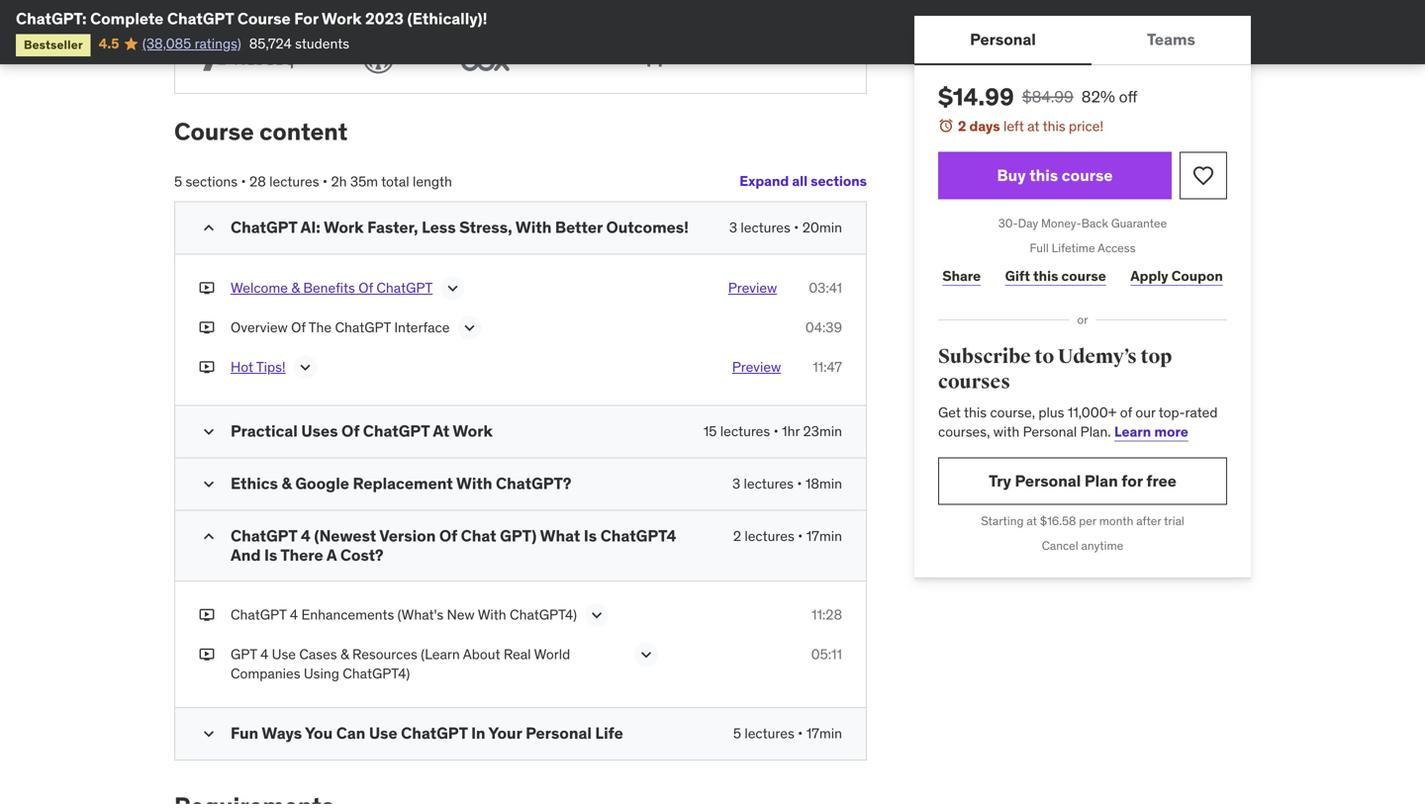 Task type: vqa. For each thing, say whether or not it's contained in the screenshot.
Practical
yes



Task type: describe. For each thing, give the bounding box(es) containing it.
learn more
[[1114, 423, 1188, 441]]

chatgpt4
[[600, 526, 676, 546]]

(learn
[[421, 646, 460, 663]]

bestseller
[[24, 37, 83, 52]]

xsmall image for overview
[[199, 318, 215, 338]]

ways
[[262, 724, 302, 744]]

20min
[[802, 219, 842, 237]]

nasdaq image
[[191, 39, 305, 77]]

gpt 4 use cases & resources (learn about real world companies using chatgpt4)
[[231, 646, 570, 683]]

guarantee
[[1111, 216, 1167, 231]]

2 for 2 lectures • 17min
[[733, 528, 741, 545]]

gift this course
[[1005, 267, 1106, 285]]

world
[[534, 646, 570, 663]]

(38,085 ratings)
[[142, 35, 241, 52]]

enhancements
[[301, 606, 394, 624]]

learn more link
[[1114, 423, 1188, 441]]

1 horizontal spatial use
[[369, 724, 397, 744]]

• for ethics & google replacement with chatgpt?
[[797, 475, 802, 493]]

1hr
[[782, 423, 800, 440]]

fun ways you can use chatgpt in your personal life
[[231, 724, 623, 744]]

& inside the gpt 4 use cases & resources (learn about real world companies using chatgpt4)
[[340, 646, 349, 663]]

chatgpt inside chatgpt 4 (newest version of chat gpt) what is chatgpt4 and is there a cost?
[[231, 526, 297, 546]]

2h 35m
[[331, 172, 378, 190]]

xsmall image for chatgpt
[[199, 606, 215, 625]]

companies
[[231, 665, 300, 683]]

expand all sections
[[739, 172, 867, 190]]

this for buy
[[1029, 165, 1058, 186]]

resources
[[352, 646, 417, 663]]

82%
[[1081, 87, 1115, 107]]

netapp image
[[571, 39, 684, 77]]

small image for chatgpt 4 (newest version of chat gpt) what is chatgpt4 and is there a cost?
[[199, 527, 219, 547]]

work for course
[[322, 8, 362, 29]]

30-day money-back guarantee full lifetime access
[[998, 216, 1167, 256]]

• for fun ways you can use chatgpt in your personal life
[[798, 725, 803, 743]]

starting at $16.58 per month after trial cancel anytime
[[981, 514, 1184, 553]]

0 vertical spatial with
[[515, 217, 552, 238]]

practical
[[231, 421, 298, 441]]

a
[[326, 545, 337, 565]]

trial
[[1164, 514, 1184, 529]]

ethics
[[231, 474, 278, 494]]

get
[[938, 404, 961, 421]]

buy this course
[[997, 165, 1113, 186]]

4 for (newest
[[301, 526, 310, 546]]

back
[[1081, 216, 1108, 231]]

tips!
[[256, 358, 286, 376]]

overview
[[231, 319, 288, 337]]

03:41
[[809, 279, 842, 297]]

course content
[[174, 117, 348, 146]]

chatgpt:
[[16, 8, 87, 29]]

3 lectures • 18min
[[732, 475, 842, 493]]

cost?
[[340, 545, 384, 565]]

show lecture description image for 05:11
[[636, 645, 656, 665]]

top
[[1140, 345, 1172, 369]]

buy this course button
[[938, 152, 1172, 199]]

2 lectures • 17min
[[733, 528, 842, 545]]

& for welcome
[[291, 279, 300, 297]]

5 for 5 lectures • 17min
[[733, 725, 741, 743]]

chatgpt up (38,085 ratings)
[[167, 8, 234, 29]]

more
[[1154, 423, 1188, 441]]

plan
[[1084, 471, 1118, 491]]

try personal plan for free link
[[938, 458, 1227, 505]]

(what's
[[397, 606, 444, 624]]

23min
[[803, 423, 842, 440]]

3 for chatgpt ai: work faster, less stress, with better outcomes!
[[729, 219, 737, 237]]

wishlist image
[[1191, 164, 1215, 188]]

1 horizontal spatial chatgpt4)
[[510, 606, 577, 624]]

11:47
[[813, 358, 842, 376]]

of right "uses"
[[341, 421, 359, 441]]

18min
[[805, 475, 842, 493]]

chatgpt inside button
[[376, 279, 433, 297]]

small image for fun
[[199, 725, 219, 744]]

you
[[305, 724, 333, 744]]

04:39
[[805, 319, 842, 337]]

chatgpt left in
[[401, 724, 468, 744]]

$84.99
[[1022, 87, 1074, 107]]

small image for ethics & google replacement with chatgpt?
[[199, 475, 219, 494]]

lectures for chatgpt 4 (newest version of chat gpt) what is chatgpt4 and is there a cost?
[[745, 528, 794, 545]]

ai:
[[300, 217, 320, 238]]

• for chatgpt ai: work faster, less stress, with better outcomes!
[[794, 219, 799, 237]]

lectures for chatgpt ai: work faster, less stress, with better outcomes!
[[741, 219, 791, 237]]

this for get
[[964, 404, 987, 421]]

access
[[1098, 240, 1136, 256]]

2 days left at this price!
[[958, 117, 1104, 135]]

0 horizontal spatial is
[[264, 545, 277, 565]]

• for practical uses of chatgpt at work
[[773, 423, 779, 440]]

using
[[304, 665, 339, 683]]

chatgpt?
[[496, 474, 571, 494]]

welcome & benefits of chatgpt
[[231, 279, 433, 297]]

lectures for ethics & google replacement with chatgpt?
[[744, 475, 794, 493]]

personal button
[[914, 16, 1091, 63]]

3 xsmall image from the top
[[199, 358, 215, 377]]

teams
[[1147, 29, 1195, 49]]

0 vertical spatial preview
[[728, 279, 777, 297]]

28
[[249, 172, 266, 190]]

stress,
[[459, 217, 512, 238]]

try personal plan for free
[[989, 471, 1177, 491]]

course,
[[990, 404, 1035, 421]]

less
[[422, 217, 456, 238]]

day
[[1018, 216, 1038, 231]]

udemy's
[[1058, 345, 1137, 369]]

of inside button
[[358, 279, 373, 297]]

& for ethics
[[282, 474, 292, 494]]

top-
[[1159, 404, 1185, 421]]

the
[[309, 319, 332, 337]]

what
[[540, 526, 580, 546]]

17min for life
[[806, 725, 842, 743]]

per
[[1079, 514, 1096, 529]]

fun
[[231, 724, 258, 744]]

lectures for fun ways you can use chatgpt in your personal life
[[745, 725, 794, 743]]

personal up $16.58
[[1015, 471, 1081, 491]]

version
[[379, 526, 436, 546]]

apply
[[1130, 267, 1168, 285]]

5 for 5 sections • 28 lectures • 2h 35m total length
[[174, 172, 182, 190]]

life
[[595, 724, 623, 744]]

cancel
[[1042, 538, 1078, 553]]

there
[[280, 545, 323, 565]]

85,724
[[249, 35, 292, 52]]

hot tips! button
[[231, 358, 286, 382]]

of left the
[[291, 319, 306, 337]]

try
[[989, 471, 1011, 491]]

new
[[447, 606, 475, 624]]



Task type: locate. For each thing, give the bounding box(es) containing it.
4 inside the gpt 4 use cases & resources (learn about real world companies using chatgpt4)
[[260, 646, 268, 663]]

1 vertical spatial 4
[[290, 606, 298, 624]]

preview down 3 lectures • 20min
[[728, 279, 777, 297]]

& inside button
[[291, 279, 300, 297]]

17min for chatgpt4
[[806, 528, 842, 545]]

expand all sections button
[[739, 162, 867, 201]]

this inside buy this course button
[[1029, 165, 1058, 186]]

show lecture description image for chat
[[587, 606, 607, 625]]

2
[[958, 117, 966, 135], [733, 528, 741, 545]]

2 small image from the top
[[199, 475, 219, 494]]

money-
[[1041, 216, 1081, 231]]

1 horizontal spatial show lecture description image
[[636, 645, 656, 665]]

1 xsmall image from the top
[[199, 279, 215, 298]]

personal down plus
[[1023, 423, 1077, 441]]

2 horizontal spatial 4
[[301, 526, 310, 546]]

plus
[[1039, 404, 1064, 421]]

this for gift
[[1033, 267, 1058, 285]]

show lecture description image down chatgpt4
[[587, 606, 607, 625]]

chatgpt left 'at' on the left bottom
[[363, 421, 430, 441]]

chat
[[461, 526, 496, 546]]

0 horizontal spatial sections
[[186, 172, 238, 190]]

lifetime
[[1052, 240, 1095, 256]]

price!
[[1069, 117, 1104, 135]]

this
[[1043, 117, 1065, 135], [1029, 165, 1058, 186], [1033, 267, 1058, 285], [964, 404, 987, 421]]

overview of the chatgpt interface
[[231, 319, 450, 337]]

box image
[[452, 39, 519, 77]]

this inside "gift this course" link
[[1033, 267, 1058, 285]]

small image left practical
[[199, 422, 219, 442]]

hot
[[231, 358, 253, 376]]

this down $84.99
[[1043, 117, 1065, 135]]

$16.58
[[1040, 514, 1076, 529]]

1 vertical spatial course
[[174, 117, 254, 146]]

personal
[[970, 29, 1036, 49], [1023, 423, 1077, 441], [1015, 471, 1081, 491], [526, 724, 592, 744]]

2 sections from the left
[[186, 172, 238, 190]]

work for chatgpt
[[453, 421, 493, 441]]

show lecture description image for preview
[[296, 358, 315, 378]]

personal left life on the bottom of the page
[[526, 724, 592, 744]]

& right ethics
[[282, 474, 292, 494]]

1 horizontal spatial is
[[584, 526, 597, 546]]

of left chat
[[439, 526, 457, 546]]

1 vertical spatial 3
[[732, 475, 740, 493]]

free
[[1146, 471, 1177, 491]]

small image
[[199, 422, 219, 442], [199, 725, 219, 744]]

use right can
[[369, 724, 397, 744]]

1 small image from the top
[[199, 422, 219, 442]]

course up back
[[1062, 165, 1113, 186]]

course for buy this course
[[1062, 165, 1113, 186]]

0 vertical spatial 5
[[174, 172, 182, 190]]

at right left
[[1027, 117, 1040, 135]]

all
[[792, 172, 808, 190]]

2 for 2 days left at this price!
[[958, 117, 966, 135]]

0 horizontal spatial 4
[[260, 646, 268, 663]]

show lecture description image up interface
[[443, 279, 462, 298]]

show lecture description image for stress,
[[443, 279, 462, 298]]

0 horizontal spatial use
[[272, 646, 296, 663]]

2 down 3 lectures • 18min
[[733, 528, 741, 545]]

4 left enhancements
[[290, 606, 298, 624]]

with left better
[[515, 217, 552, 238]]

ethics & google replacement with chatgpt?
[[231, 474, 571, 494]]

apply coupon
[[1130, 267, 1223, 285]]

2 small image from the top
[[199, 725, 219, 744]]

at left $16.58
[[1027, 514, 1037, 529]]

lectures for practical uses of chatgpt at work
[[720, 423, 770, 440]]

chatgpt4) up world
[[510, 606, 577, 624]]

can
[[336, 724, 365, 744]]

chatgpt up interface
[[376, 279, 433, 297]]

5 lectures • 17min
[[733, 725, 842, 743]]

$14.99 $84.99 82% off
[[938, 82, 1138, 112]]

1 small image from the top
[[199, 218, 219, 238]]

0 vertical spatial small image
[[199, 422, 219, 442]]

& left benefits on the left
[[291, 279, 300, 297]]

4 for use
[[260, 646, 268, 663]]

preview up the 15 lectures • 1hr 23min
[[732, 358, 781, 376]]

0 vertical spatial small image
[[199, 218, 219, 238]]

chatgpt4)
[[510, 606, 577, 624], [343, 665, 410, 683]]

2 vertical spatial show lecture description image
[[587, 606, 607, 625]]

real
[[504, 646, 531, 663]]

teams button
[[1091, 16, 1251, 63]]

in
[[471, 724, 485, 744]]

1 vertical spatial 5
[[733, 725, 741, 743]]

month
[[1099, 514, 1133, 529]]

1 sections from the left
[[811, 172, 867, 190]]

preview
[[728, 279, 777, 297], [732, 358, 781, 376]]

3
[[729, 219, 737, 237], [732, 475, 740, 493]]

small image for chatgpt ai: work faster, less stress, with better outcomes!
[[199, 218, 219, 238]]

sections
[[811, 172, 867, 190], [186, 172, 238, 190]]

0 vertical spatial 3
[[729, 219, 737, 237]]

chatgpt right the
[[335, 319, 391, 337]]

starting
[[981, 514, 1024, 529]]

show lecture description image right interface
[[460, 318, 479, 338]]

1 vertical spatial chatgpt4)
[[343, 665, 410, 683]]

(newest
[[314, 526, 376, 546]]

xsmall image for gpt
[[199, 645, 215, 665]]

chatgpt 4 (newest version of chat gpt) what is chatgpt4 and is there a cost?
[[231, 526, 676, 565]]

chatgpt ai: work faster, less stress, with better outcomes!
[[231, 217, 689, 238]]

work right ai:
[[324, 217, 364, 238]]

1 vertical spatial use
[[369, 724, 397, 744]]

this right gift
[[1033, 267, 1058, 285]]

is right what
[[584, 526, 597, 546]]

personal inside button
[[970, 29, 1036, 49]]

0 vertical spatial 17min
[[806, 528, 842, 545]]

google
[[295, 474, 349, 494]]

cases
[[299, 646, 337, 663]]

chatgpt down ethics
[[231, 526, 297, 546]]

1 course from the top
[[1062, 165, 1113, 186]]

at
[[1027, 117, 1040, 135], [1027, 514, 1037, 529]]

use inside the gpt 4 use cases & resources (learn about real world companies using chatgpt4)
[[272, 646, 296, 663]]

show lecture description image right tips!
[[296, 358, 315, 378]]

0 horizontal spatial chatgpt4)
[[343, 665, 410, 683]]

0 horizontal spatial 2
[[733, 528, 741, 545]]

tab list containing personal
[[914, 16, 1251, 65]]

apply coupon button
[[1126, 256, 1227, 296]]

after
[[1136, 514, 1161, 529]]

1 vertical spatial preview
[[732, 358, 781, 376]]

2 vertical spatial &
[[340, 646, 349, 663]]

11:28
[[811, 606, 842, 624]]

17min
[[806, 528, 842, 545], [806, 725, 842, 743]]

eventbrite image
[[736, 39, 850, 77]]

0 vertical spatial show lecture description image
[[296, 358, 315, 378]]

gpt
[[231, 646, 257, 663]]

17min down 18min
[[806, 528, 842, 545]]

gift this course link
[[1001, 256, 1110, 296]]

this inside get this course, plus 11,000+ of our top-rated courses, with personal plan.
[[964, 404, 987, 421]]

17min down 05:11
[[806, 725, 842, 743]]

course for gift this course
[[1061, 267, 1106, 285]]

use up companies
[[272, 646, 296, 663]]

volkswagen image
[[357, 39, 400, 77]]

30-
[[998, 216, 1018, 231]]

1 17min from the top
[[806, 528, 842, 545]]

5 xsmall image from the top
[[199, 645, 215, 665]]

4 inside chatgpt 4 (newest version of chat gpt) what is chatgpt4 and is there a cost?
[[301, 526, 310, 546]]

chatgpt4) inside the gpt 4 use cases & resources (learn about real world companies using chatgpt4)
[[343, 665, 410, 683]]

0 vertical spatial work
[[322, 8, 362, 29]]

small image
[[199, 218, 219, 238], [199, 475, 219, 494], [199, 527, 219, 547]]

to
[[1035, 345, 1054, 369]]

of
[[1120, 404, 1132, 421]]

of inside chatgpt 4 (newest version of chat gpt) what is chatgpt4 and is there a cost?
[[439, 526, 457, 546]]

85,724 students
[[249, 35, 349, 52]]

4 up companies
[[260, 646, 268, 663]]

5
[[174, 172, 182, 190], [733, 725, 741, 743]]

1 vertical spatial 17min
[[806, 725, 842, 743]]

• for chatgpt 4 (newest version of chat gpt) what is chatgpt4 and is there a cost?
[[798, 528, 803, 545]]

personal inside get this course, plus 11,000+ of our top-rated courses, with personal plan.
[[1023, 423, 1077, 441]]

replacement
[[353, 474, 453, 494]]

at
[[433, 421, 449, 441]]

benefits
[[303, 279, 355, 297]]

small image for practical
[[199, 422, 219, 442]]

xsmall image
[[199, 279, 215, 298], [199, 318, 215, 338], [199, 358, 215, 377], [199, 606, 215, 625], [199, 645, 215, 665]]

1 horizontal spatial sections
[[811, 172, 867, 190]]

0 horizontal spatial show lecture description image
[[296, 358, 315, 378]]

2 right "alarm" icon
[[958, 117, 966, 135]]

or
[[1077, 312, 1088, 328]]

0 vertical spatial &
[[291, 279, 300, 297]]

show lecture description image right world
[[636, 645, 656, 665]]

0 vertical spatial use
[[272, 646, 296, 663]]

5 sections • 28 lectures • 2h 35m total length
[[174, 172, 452, 190]]

0 vertical spatial at
[[1027, 117, 1040, 135]]

0 horizontal spatial 5
[[174, 172, 182, 190]]

4.5
[[99, 35, 119, 52]]

chatgpt4) down "resources"
[[343, 665, 410, 683]]

2 17min from the top
[[806, 725, 842, 743]]

chatgpt down 28
[[231, 217, 297, 238]]

3 lectures • 20min
[[729, 219, 842, 237]]

1 vertical spatial small image
[[199, 475, 219, 494]]

work right 'at' on the left bottom
[[453, 421, 493, 441]]

1 vertical spatial with
[[456, 474, 492, 494]]

15 lectures • 1hr 23min
[[703, 423, 842, 440]]

off
[[1119, 87, 1138, 107]]

with up chat
[[456, 474, 492, 494]]

0 vertical spatial course
[[1062, 165, 1113, 186]]

sections inside dropdown button
[[811, 172, 867, 190]]

of right benefits on the left
[[358, 279, 373, 297]]

2 xsmall image from the top
[[199, 318, 215, 338]]

subscribe to udemy's top courses
[[938, 345, 1172, 394]]

is right and
[[264, 545, 277, 565]]

0 vertical spatial 4
[[301, 526, 310, 546]]

full
[[1030, 240, 1049, 256]]

1 vertical spatial at
[[1027, 514, 1037, 529]]

3 small image from the top
[[199, 527, 219, 547]]

1 horizontal spatial 4
[[290, 606, 298, 624]]

1 horizontal spatial 5
[[733, 725, 741, 743]]

this up courses,
[[964, 404, 987, 421]]

small image left the fun
[[199, 725, 219, 744]]

coupon
[[1171, 267, 1223, 285]]

buy
[[997, 165, 1026, 186]]

0 vertical spatial course
[[237, 8, 291, 29]]

chatgpt up gpt
[[231, 606, 286, 624]]

1 vertical spatial show lecture description image
[[460, 318, 479, 338]]

2 course from the top
[[1061, 267, 1106, 285]]

get this course, plus 11,000+ of our top-rated courses, with personal plan.
[[938, 404, 1218, 441]]

2 vertical spatial with
[[478, 606, 506, 624]]

sections left 28
[[186, 172, 238, 190]]

course inside button
[[1062, 165, 1113, 186]]

0 vertical spatial show lecture description image
[[443, 279, 462, 298]]

chatgpt: complete chatgpt course for work 2023 (ethically)!
[[16, 8, 487, 29]]

4 xsmall image from the top
[[199, 606, 215, 625]]

0 vertical spatial chatgpt4)
[[510, 606, 577, 624]]

tab list
[[914, 16, 1251, 65]]

course up 85,724
[[237, 8, 291, 29]]

with right new
[[478, 606, 506, 624]]

this right buy
[[1029, 165, 1058, 186]]

sections right all
[[811, 172, 867, 190]]

work up students
[[322, 8, 362, 29]]

and
[[231, 545, 261, 565]]

course down lifetime
[[1061, 267, 1106, 285]]

$14.99
[[938, 82, 1014, 112]]

content
[[259, 117, 348, 146]]

1 vertical spatial work
[[324, 217, 364, 238]]

2 vertical spatial work
[[453, 421, 493, 441]]

days
[[969, 117, 1000, 135]]

2 vertical spatial small image
[[199, 527, 219, 547]]

course up 28
[[174, 117, 254, 146]]

2 vertical spatial 4
[[260, 646, 268, 663]]

show lecture description image
[[443, 279, 462, 298], [460, 318, 479, 338], [587, 606, 607, 625]]

alarm image
[[938, 118, 954, 134]]

1 vertical spatial &
[[282, 474, 292, 494]]

4 left "a"
[[301, 526, 310, 546]]

faster,
[[367, 217, 418, 238]]

4 for enhancements
[[290, 606, 298, 624]]

better
[[555, 217, 603, 238]]

at inside starting at $16.58 per month after trial cancel anytime
[[1027, 514, 1037, 529]]

1 vertical spatial 2
[[733, 528, 741, 545]]

(ethically)!
[[407, 8, 487, 29]]

rated
[[1185, 404, 1218, 421]]

3 for ethics & google replacement with chatgpt?
[[732, 475, 740, 493]]

1 vertical spatial course
[[1061, 267, 1106, 285]]

& right "cases"
[[340, 646, 349, 663]]

1 horizontal spatial 2
[[958, 117, 966, 135]]

personal up $14.99
[[970, 29, 1036, 49]]

length
[[413, 172, 452, 190]]

uses
[[301, 421, 338, 441]]

0 vertical spatial 2
[[958, 117, 966, 135]]

1 vertical spatial small image
[[199, 725, 219, 744]]

subscribe
[[938, 345, 1031, 369]]

show lecture description image
[[296, 358, 315, 378], [636, 645, 656, 665]]

1 vertical spatial show lecture description image
[[636, 645, 656, 665]]

learn
[[1114, 423, 1151, 441]]

anytime
[[1081, 538, 1123, 553]]

15
[[703, 423, 717, 440]]

hot tips!
[[231, 358, 286, 376]]



